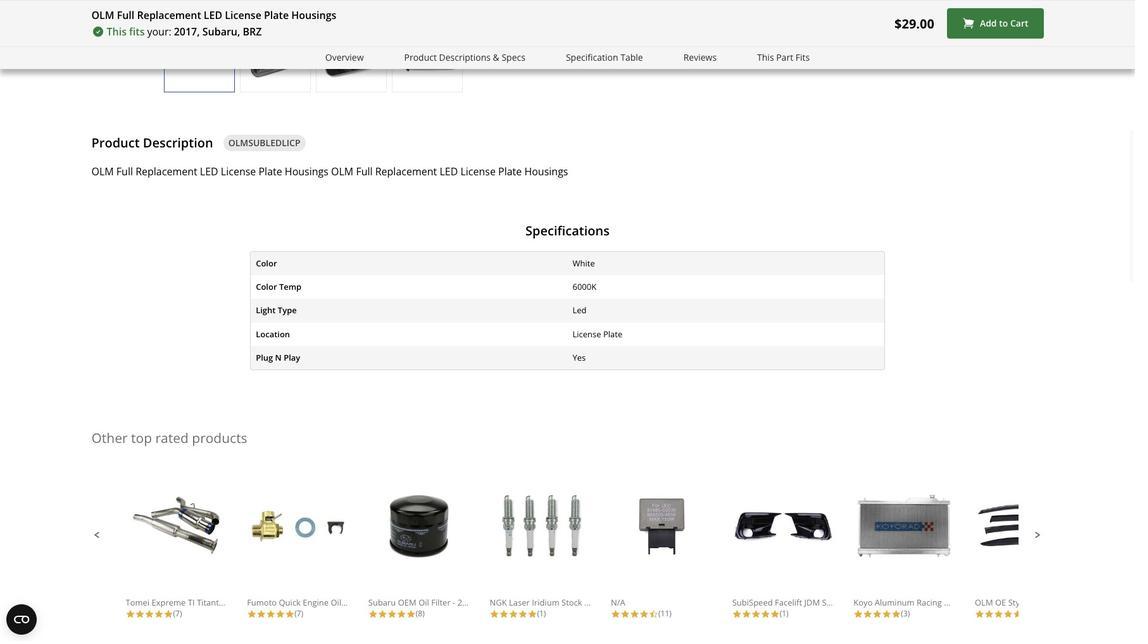 Task type: describe. For each thing, give the bounding box(es) containing it.
subaru
[[369, 597, 396, 609]]

stock
[[562, 597, 583, 609]]

valve...
[[367, 597, 394, 609]]

specification table link
[[566, 51, 643, 65]]

(2)
[[1023, 609, 1032, 619]]

temp
[[279, 281, 302, 293]]

add to cart
[[981, 17, 1029, 29]]

... inside "link"
[[982, 597, 988, 609]]

products
[[192, 429, 247, 447]]

(11)
[[659, 609, 672, 619]]

4 star image from the left
[[285, 610, 295, 619]]

koyo aluminum racing radiator -...
[[854, 597, 988, 609]]

ngk laser iridium stock heat range...
[[490, 597, 635, 609]]

color temp
[[256, 281, 302, 293]]

part
[[777, 51, 794, 63]]

led
[[573, 305, 587, 316]]

light type
[[256, 305, 297, 316]]

specs
[[502, 51, 526, 63]]

range...
[[605, 597, 635, 609]]

add to cart button
[[948, 8, 1044, 39]]

n/a link
[[611, 493, 713, 609]]

ngk
[[490, 597, 507, 609]]

13 star image from the left
[[611, 610, 621, 619]]

n
[[275, 352, 282, 363]]

2 star image from the left
[[164, 610, 173, 619]]

olm for olm oe style rain guards -...
[[976, 597, 994, 609]]

product descriptions & specs link
[[404, 51, 526, 65]]

- for 2015+
[[453, 597, 456, 609]]

half star image
[[649, 610, 659, 619]]

17 star image from the left
[[873, 610, 883, 619]]

subispeed
[[733, 597, 773, 609]]

7 star image from the left
[[369, 610, 378, 619]]

facelift
[[775, 597, 803, 609]]

filter
[[432, 597, 451, 609]]

led for olm full replacement led license plate housings
[[204, 8, 222, 22]]

light
[[256, 305, 276, 316]]

this fits your: 2017, subaru, brz
[[107, 25, 262, 39]]

brz
[[243, 25, 262, 39]]

15 star image from the left
[[761, 610, 771, 619]]

(1) for laser
[[537, 609, 546, 619]]

6000k
[[573, 281, 597, 293]]

9 star image from the left
[[397, 610, 407, 619]]

cat-
[[236, 597, 251, 609]]

16 star image from the left
[[976, 610, 985, 619]]

14 star image from the left
[[771, 610, 780, 619]]

1 olmsubledlicp olm full replacement led license plate housings - toyota / subaru, image from the left
[[164, 34, 234, 79]]

play
[[284, 352, 300, 363]]

titantium
[[197, 597, 234, 609]]

(3)
[[902, 609, 910, 619]]

10 star image from the left
[[407, 610, 416, 619]]

replacement for olm full replacement led license plate housings olm full replacement led license plate housings
[[136, 165, 197, 179]]

6 star image from the left
[[499, 610, 509, 619]]

7 star image from the left
[[509, 610, 518, 619]]

other top rated products
[[92, 429, 247, 447]]

add
[[981, 17, 997, 29]]

aluminum
[[875, 597, 915, 609]]

specification
[[566, 51, 619, 63]]

1 total reviews element for laser
[[490, 609, 591, 619]]

olm full replacement led license plate housings olm full replacement led license plate housings
[[92, 165, 569, 179]]

license plate
[[573, 328, 623, 340]]

quick
[[279, 597, 301, 609]]

10 star image from the left
[[630, 610, 640, 619]]

cart
[[1011, 17, 1029, 29]]

your:
[[147, 25, 171, 39]]

n/a
[[611, 597, 626, 609]]

2 oil from the left
[[419, 597, 429, 609]]

fumoto quick engine oil drain valve... link
[[247, 493, 394, 609]]

11 star image from the left
[[733, 610, 742, 619]]

description
[[143, 134, 213, 151]]

rated
[[155, 429, 189, 447]]

13 star image from the left
[[752, 610, 761, 619]]

engine
[[303, 597, 329, 609]]

laser
[[509, 597, 530, 609]]

&
[[493, 51, 500, 63]]

16 star image from the left
[[854, 610, 864, 619]]

(7) for quick
[[295, 609, 303, 619]]

racing
[[917, 597, 942, 609]]

2017,
[[174, 25, 200, 39]]

15 star image from the left
[[864, 610, 873, 619]]

yes
[[573, 352, 586, 363]]

tomei expreme ti titantium cat-back... link
[[126, 493, 276, 609]]

full for olm full replacement led license plate housings olm full replacement led license plate housings
[[116, 165, 133, 179]]

fumoto
[[247, 597, 277, 609]]

this part fits link
[[758, 51, 810, 65]]

plug
[[256, 352, 273, 363]]

3 - from the left
[[1078, 597, 1081, 609]]

1 oil from the left
[[331, 597, 342, 609]]

1 total reviews element for facelift
[[733, 609, 834, 619]]

style...
[[823, 597, 847, 609]]

11 total reviews element
[[611, 609, 713, 619]]

4 star image from the left
[[257, 610, 266, 619]]

8 star image from the left
[[528, 610, 537, 619]]

4 olmsubledlicp olm full replacement led license plate housings - toyota / subaru, image from the left
[[392, 34, 462, 79]]

housings for olm full replacement led license plate housings
[[292, 8, 337, 22]]

14 star image from the left
[[640, 610, 649, 619]]

housings up the specifications
[[525, 165, 569, 179]]

koyo
[[854, 597, 873, 609]]

- for ...
[[979, 597, 982, 609]]

product description
[[92, 134, 213, 151]]

11 star image from the left
[[490, 610, 499, 619]]



Task type: vqa. For each thing, say whether or not it's contained in the screenshot.
the Plug N Play
yes



Task type: locate. For each thing, give the bounding box(es) containing it.
open widget image
[[6, 605, 37, 635]]

product
[[404, 51, 437, 63], [92, 134, 140, 151]]

style
[[1009, 597, 1027, 609]]

olm for olm full replacement led license plate housings
[[92, 8, 114, 22]]

jdm
[[805, 597, 820, 609]]

this for this fits your: 2017, subaru, brz
[[107, 25, 127, 39]]

... left oe
[[982, 597, 988, 609]]

led for olm full replacement led license plate housings olm full replacement led license plate housings
[[200, 165, 218, 179]]

subaru oem oil filter - 2015+ wrx link
[[369, 493, 501, 609]]

2 - from the left
[[979, 597, 982, 609]]

white
[[573, 258, 595, 269]]

1 (1) from the left
[[537, 609, 546, 619]]

oil right oem
[[419, 597, 429, 609]]

2 horizontal spatial -
[[1078, 597, 1081, 609]]

rain
[[1029, 597, 1046, 609]]

- right the filter
[[453, 597, 456, 609]]

7 total reviews element for quick
[[247, 609, 348, 619]]

iridium
[[532, 597, 560, 609]]

go to right image image
[[468, 49, 483, 64]]

3 star image from the left
[[247, 610, 257, 619]]

(1) right laser
[[537, 609, 546, 619]]

(7) right back...
[[295, 609, 303, 619]]

... right guards
[[1081, 597, 1087, 609]]

product descriptions & specs
[[404, 51, 526, 63]]

1 star image from the left
[[154, 610, 164, 619]]

(7) for expreme
[[173, 609, 182, 619]]

specifications
[[526, 222, 610, 239]]

this left "part"
[[758, 51, 774, 63]]

tomei expreme ti titantium cat-back...
[[126, 597, 276, 609]]

reviews
[[684, 51, 717, 63]]

7 total reviews element for expreme
[[126, 609, 227, 619]]

12 star image from the left
[[518, 610, 528, 619]]

9 star image from the left
[[621, 610, 630, 619]]

star image
[[126, 610, 135, 619], [135, 610, 145, 619], [145, 610, 154, 619], [285, 610, 295, 619], [388, 610, 397, 619], [499, 610, 509, 619], [509, 610, 518, 619], [528, 610, 537, 619], [621, 610, 630, 619], [630, 610, 640, 619], [733, 610, 742, 619], [742, 610, 752, 619], [752, 610, 761, 619], [771, 610, 780, 619], [864, 610, 873, 619], [976, 610, 985, 619], [985, 610, 995, 619], [995, 610, 1004, 619], [1004, 610, 1014, 619]]

overview link
[[325, 51, 364, 65]]

0 horizontal spatial 7 total reviews element
[[126, 609, 227, 619]]

type
[[278, 305, 297, 316]]

housings for olm full replacement led license plate housings olm full replacement led license plate housings
[[285, 165, 329, 179]]

19 star image from the left
[[892, 610, 902, 619]]

0 horizontal spatial ...
[[982, 597, 988, 609]]

color for color temp
[[256, 281, 277, 293]]

(7) left "ti" on the left bottom of page
[[173, 609, 182, 619]]

(1)
[[537, 609, 546, 619], [780, 609, 789, 619]]

2 color from the top
[[256, 281, 277, 293]]

12 star image from the left
[[742, 610, 752, 619]]

1 vertical spatial product
[[92, 134, 140, 151]]

2 total reviews element
[[976, 609, 1077, 619]]

- inside "link"
[[979, 597, 982, 609]]

drain
[[344, 597, 365, 609]]

1 horizontal spatial 1 total reviews element
[[733, 609, 834, 619]]

0 vertical spatial this
[[107, 25, 127, 39]]

guards
[[1048, 597, 1076, 609]]

oil
[[331, 597, 342, 609], [419, 597, 429, 609]]

color up light
[[256, 281, 277, 293]]

full for olm full replacement led license plate housings
[[117, 8, 134, 22]]

1 horizontal spatial (7)
[[295, 609, 303, 619]]

18 star image from the left
[[883, 610, 892, 619]]

product left descriptions
[[404, 51, 437, 63]]

top
[[131, 429, 152, 447]]

olm oe style rain guards -... link
[[976, 493, 1087, 609]]

housings down olmsubledlicp
[[285, 165, 329, 179]]

product for product descriptions & specs
[[404, 51, 437, 63]]

20 star image from the left
[[1014, 610, 1023, 619]]

1 1 total reviews element from the left
[[490, 609, 591, 619]]

8 star image from the left
[[378, 610, 388, 619]]

olmsubledlicp olm full replacement led license plate housings - toyota / subaru, image
[[164, 34, 234, 79], [240, 34, 310, 79], [316, 34, 386, 79], [392, 34, 462, 79]]

2 7 total reviews element from the left
[[247, 609, 348, 619]]

table
[[621, 51, 643, 63]]

oe
[[996, 597, 1007, 609]]

other
[[92, 429, 128, 447]]

subaru,
[[203, 25, 240, 39]]

color for color
[[256, 258, 277, 269]]

replacement for olm full replacement led license plate housings
[[137, 8, 201, 22]]

olm oe style rain guards -...
[[976, 597, 1087, 609]]

0 horizontal spatial this
[[107, 25, 127, 39]]

ti
[[188, 597, 195, 609]]

star image
[[154, 610, 164, 619], [164, 610, 173, 619], [247, 610, 257, 619], [257, 610, 266, 619], [266, 610, 276, 619], [276, 610, 285, 619], [369, 610, 378, 619], [378, 610, 388, 619], [397, 610, 407, 619], [407, 610, 416, 619], [490, 610, 499, 619], [518, 610, 528, 619], [611, 610, 621, 619], [640, 610, 649, 619], [761, 610, 771, 619], [854, 610, 864, 619], [873, 610, 883, 619], [883, 610, 892, 619], [892, 610, 902, 619], [1014, 610, 1023, 619]]

0 horizontal spatial (7)
[[173, 609, 182, 619]]

3 star image from the left
[[145, 610, 154, 619]]

housings
[[292, 8, 337, 22], [285, 165, 329, 179], [525, 165, 569, 179]]

6 star image from the left
[[276, 610, 285, 619]]

1 total reviews element
[[490, 609, 591, 619], [733, 609, 834, 619]]

5 star image from the left
[[266, 610, 276, 619]]

0 horizontal spatial (1)
[[537, 609, 546, 619]]

product for product description
[[92, 134, 140, 151]]

heat
[[585, 597, 603, 609]]

1 horizontal spatial oil
[[419, 597, 429, 609]]

subispeed facelift jdm style...
[[733, 597, 847, 609]]

descriptions
[[439, 51, 491, 63]]

replacement
[[137, 8, 201, 22], [136, 165, 197, 179], [375, 165, 437, 179]]

(1) for facelift
[[780, 609, 789, 619]]

oil left the drain
[[331, 597, 342, 609]]

2 1 total reviews element from the left
[[733, 609, 834, 619]]

color up "color temp"
[[256, 258, 277, 269]]

2015+
[[458, 597, 481, 609]]

3 total reviews element
[[854, 609, 955, 619]]

color
[[256, 258, 277, 269], [256, 281, 277, 293]]

18 star image from the left
[[995, 610, 1004, 619]]

0 horizontal spatial -
[[453, 597, 456, 609]]

olm full replacement led license plate housings
[[92, 8, 337, 22]]

olm
[[92, 8, 114, 22], [92, 165, 114, 179], [331, 165, 354, 179], [976, 597, 994, 609]]

2 (1) from the left
[[780, 609, 789, 619]]

to
[[1000, 17, 1009, 29]]

- right radiator
[[979, 597, 982, 609]]

this left fits
[[107, 25, 127, 39]]

1 horizontal spatial this
[[758, 51, 774, 63]]

8 total reviews element
[[369, 609, 470, 619]]

wrx
[[483, 597, 501, 609]]

1 horizontal spatial product
[[404, 51, 437, 63]]

17 star image from the left
[[985, 610, 995, 619]]

plug n play
[[256, 352, 300, 363]]

radiator
[[945, 597, 977, 609]]

1 horizontal spatial (1)
[[780, 609, 789, 619]]

19 star image from the left
[[1004, 610, 1014, 619]]

(1) left jdm
[[780, 609, 789, 619]]

2 (7) from the left
[[295, 609, 303, 619]]

this
[[107, 25, 127, 39], [758, 51, 774, 63]]

- right guards
[[1078, 597, 1081, 609]]

oem
[[398, 597, 417, 609]]

3 olmsubledlicp olm full replacement led license plate housings - toyota / subaru, image from the left
[[316, 34, 386, 79]]

plate
[[264, 8, 289, 22], [259, 165, 282, 179], [499, 165, 522, 179], [604, 328, 623, 340]]

ngk laser iridium stock heat range... link
[[490, 493, 635, 609]]

koyo aluminum racing radiator -... link
[[854, 493, 988, 609]]

1 - from the left
[[453, 597, 456, 609]]

1 ... from the left
[[982, 597, 988, 609]]

fits
[[796, 51, 810, 63]]

1 vertical spatial this
[[758, 51, 774, 63]]

olm for olm full replacement led license plate housings olm full replacement led license plate housings
[[92, 165, 114, 179]]

2 ... from the left
[[1081, 597, 1087, 609]]

back...
[[251, 597, 276, 609]]

1 (7) from the left
[[173, 609, 182, 619]]

1 vertical spatial color
[[256, 281, 277, 293]]

this part fits
[[758, 51, 810, 63]]

0 vertical spatial color
[[256, 258, 277, 269]]

1 7 total reviews element from the left
[[126, 609, 227, 619]]

subispeed facelift jdm style... link
[[733, 493, 847, 609]]

0 horizontal spatial product
[[92, 134, 140, 151]]

1 star image from the left
[[126, 610, 135, 619]]

0 vertical spatial product
[[404, 51, 437, 63]]

subaru oem oil filter - 2015+ wrx
[[369, 597, 501, 609]]

1 horizontal spatial ...
[[1081, 597, 1087, 609]]

0 horizontal spatial 1 total reviews element
[[490, 609, 591, 619]]

$29.00
[[895, 15, 935, 32]]

fits
[[129, 25, 145, 39]]

5 star image from the left
[[388, 610, 397, 619]]

1 horizontal spatial 7 total reviews element
[[247, 609, 348, 619]]

led
[[204, 8, 222, 22], [200, 165, 218, 179], [440, 165, 458, 179]]

olmsubledlicp
[[229, 137, 301, 149]]

1 color from the top
[[256, 258, 277, 269]]

tomei
[[126, 597, 150, 609]]

location
[[256, 328, 290, 340]]

overview
[[325, 51, 364, 63]]

0 horizontal spatial oil
[[331, 597, 342, 609]]

product left description at top left
[[92, 134, 140, 151]]

fumoto quick engine oil drain valve...
[[247, 597, 394, 609]]

(8)
[[416, 609, 425, 619]]

7 total reviews element
[[126, 609, 227, 619], [247, 609, 348, 619]]

housings up overview
[[292, 8, 337, 22]]

this for this part fits
[[758, 51, 774, 63]]

license
[[225, 8, 262, 22], [221, 165, 256, 179], [461, 165, 496, 179], [573, 328, 602, 340]]

2 olmsubledlicp olm full replacement led license plate housings - toyota / subaru, image from the left
[[240, 34, 310, 79]]

1 horizontal spatial -
[[979, 597, 982, 609]]

reviews link
[[684, 51, 717, 65]]

2 star image from the left
[[135, 610, 145, 619]]



